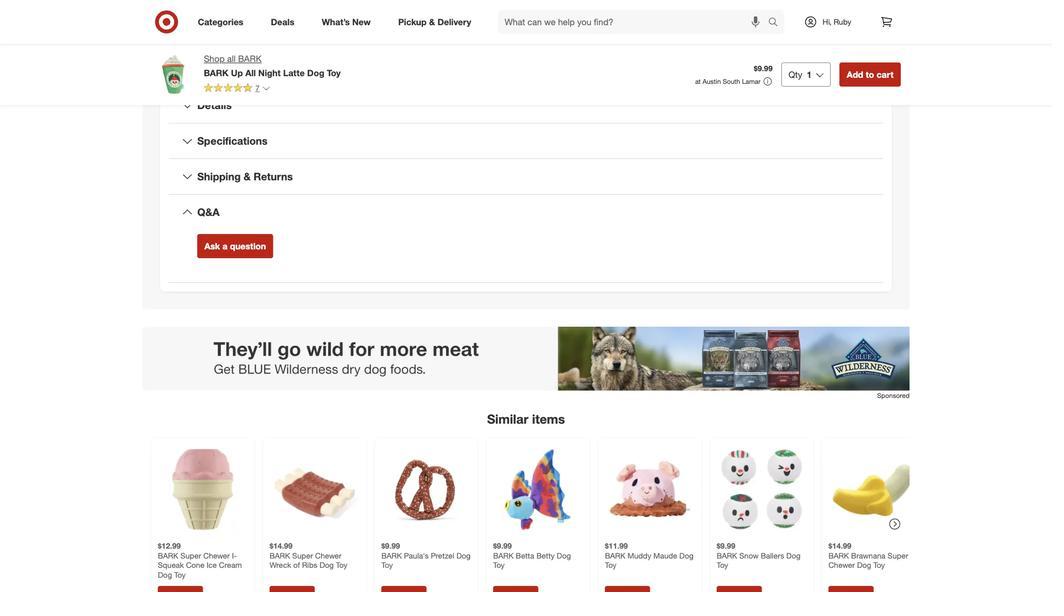 Task type: vqa. For each thing, say whether or not it's contained in the screenshot.


Task type: locate. For each thing, give the bounding box(es) containing it.
bark for $9.99 bark betta betty dog toy
[[493, 551, 514, 560]]

1 horizontal spatial $14.99
[[829, 541, 852, 551]]

hi,
[[823, 17, 832, 27]]

bark betta betty dog toy image
[[493, 445, 583, 534]]

deals
[[271, 16, 295, 27]]

bark super chewer i-squeak cone ice cream dog toy image
[[158, 445, 248, 534]]

& right pickup
[[429, 16, 435, 27]]

specifications
[[197, 135, 268, 147]]

details
[[197, 99, 232, 112]]

pickup
[[398, 16, 427, 27]]

deals link
[[262, 10, 308, 34]]

$9.99 inside $9.99 bark paula's pretzel dog toy
[[382, 541, 400, 551]]

2 $14.99 from the left
[[829, 541, 852, 551]]

bark left cone
[[158, 551, 178, 560]]

2 horizontal spatial chewer
[[829, 560, 855, 570]]

all
[[245, 67, 256, 78]]

add
[[847, 69, 864, 80]]

up
[[231, 67, 243, 78]]

toy inside $9.99 bark snow ballers dog toy
[[717, 560, 729, 570]]

0 horizontal spatial $14.99
[[270, 541, 293, 551]]

search
[[764, 18, 790, 28]]

dog
[[307, 67, 325, 78], [457, 551, 471, 560], [557, 551, 571, 560], [680, 551, 694, 560], [787, 551, 801, 560], [320, 560, 334, 570], [858, 560, 872, 570], [158, 570, 172, 579]]

at austin south lamar
[[696, 77, 761, 86]]

details button
[[169, 88, 884, 123]]

$14.99 bark brawnana super chewer dog toy
[[829, 541, 909, 570]]

super inside $12.99 bark super chewer i- squeak cone ice cream dog toy
[[181, 551, 201, 560]]

& inside dropdown button
[[244, 170, 251, 183]]

0 vertical spatial &
[[429, 16, 435, 27]]

$9.99
[[754, 64, 773, 73], [382, 541, 400, 551], [493, 541, 512, 551], [717, 541, 736, 551]]

ribs
[[302, 560, 318, 570]]

7 link
[[204, 83, 271, 95]]

&
[[429, 16, 435, 27], [244, 170, 251, 183]]

1 vertical spatial sponsored
[[878, 391, 910, 400]]

categories link
[[189, 10, 257, 34]]

show more images
[[294, 11, 370, 22]]

similar items region
[[143, 327, 925, 592]]

0 horizontal spatial super
[[181, 551, 201, 560]]

search button
[[764, 10, 790, 36]]

chewer
[[203, 551, 230, 560], [315, 551, 342, 560], [829, 560, 855, 570]]

ask
[[204, 241, 220, 251]]

bark muddy maude dog toy image
[[605, 445, 695, 534]]

maude
[[654, 551, 678, 560]]

$9.99 left betta
[[493, 541, 512, 551]]

1 super from the left
[[181, 551, 201, 560]]

2 horizontal spatial super
[[888, 551, 909, 560]]

dog inside $9.99 bark paula's pretzel dog toy
[[457, 551, 471, 560]]

$9.99 left snow
[[717, 541, 736, 551]]

1 horizontal spatial &
[[429, 16, 435, 27]]

$14.99 inside $14.99 bark brawnana super chewer dog toy
[[829, 541, 852, 551]]

bark
[[238, 53, 262, 64], [204, 67, 229, 78], [158, 551, 178, 560], [270, 551, 290, 560], [382, 551, 402, 560], [493, 551, 514, 560], [605, 551, 626, 560], [717, 551, 738, 560], [829, 551, 849, 560]]

$12.99 bark super chewer i- squeak cone ice cream dog toy
[[158, 541, 242, 579]]

$12.99
[[158, 541, 181, 551]]

latte
[[283, 67, 305, 78]]

toy inside $12.99 bark super chewer i- squeak cone ice cream dog toy
[[174, 570, 186, 579]]

brawnana
[[852, 551, 886, 560]]

to
[[866, 69, 875, 80]]

0 horizontal spatial chewer
[[203, 551, 230, 560]]

$14.99 for brawnana
[[829, 541, 852, 551]]

image of bark up all night latte dog toy image
[[151, 53, 195, 96]]

bark inside $11.99 bark muddy maude dog toy
[[605, 551, 626, 560]]

shop all bark bark up all night latte dog toy
[[204, 53, 341, 78]]

toy inside $9.99 bark paula's pretzel dog toy
[[382, 560, 393, 570]]

cone
[[186, 560, 205, 570]]

$9.99 inside $9.99 bark betta betty dog toy
[[493, 541, 512, 551]]

$14.99 bark super chewer wreck of ribs dog toy
[[270, 541, 348, 570]]

bark left brawnana
[[829, 551, 849, 560]]

bark inside $9.99 bark snow ballers dog toy
[[717, 551, 738, 560]]

bark down the shop
[[204, 67, 229, 78]]

0 horizontal spatial &
[[244, 170, 251, 183]]

& left returns
[[244, 170, 251, 183]]

question
[[230, 241, 266, 251]]

$9.99 bark snow ballers dog toy
[[717, 541, 801, 570]]

bark inside $9.99 bark paula's pretzel dog toy
[[382, 551, 402, 560]]

$9.99 up lamar
[[754, 64, 773, 73]]

$9.99 for $9.99 bark paula's pretzel dog toy
[[382, 541, 400, 551]]

super
[[181, 551, 201, 560], [292, 551, 313, 560], [888, 551, 909, 560]]

bark left muddy
[[605, 551, 626, 560]]

1 horizontal spatial super
[[292, 551, 313, 560]]

super inside '$14.99 bark super chewer wreck of ribs dog toy'
[[292, 551, 313, 560]]

bark left the of
[[270, 551, 290, 560]]

chewer inside $14.99 bark brawnana super chewer dog toy
[[829, 560, 855, 570]]

$9.99 left "paula's"
[[382, 541, 400, 551]]

bark brawnana super chewer dog toy image
[[829, 445, 919, 534]]

super for ribs
[[292, 551, 313, 560]]

chewer inside $12.99 bark super chewer i- squeak cone ice cream dog toy
[[203, 551, 230, 560]]

show
[[294, 11, 317, 22]]

austin
[[703, 77, 721, 86]]

bark left "paula's"
[[382, 551, 402, 560]]

betta
[[516, 551, 535, 560]]

qty
[[789, 69, 803, 80]]

dog inside the shop all bark bark up all night latte dog toy
[[307, 67, 325, 78]]

1 vertical spatial &
[[244, 170, 251, 183]]

delivery
[[438, 16, 471, 27]]

bark for $9.99 bark snow ballers dog toy
[[717, 551, 738, 560]]

$9.99 inside $9.99 bark snow ballers dog toy
[[717, 541, 736, 551]]

toy
[[327, 67, 341, 78], [336, 560, 348, 570], [382, 560, 393, 570], [493, 560, 505, 570], [605, 560, 617, 570], [717, 560, 729, 570], [874, 560, 885, 570], [174, 570, 186, 579]]

3 super from the left
[[888, 551, 909, 560]]

chewer inside '$14.99 bark super chewer wreck of ribs dog toy'
[[315, 551, 342, 560]]

add to cart
[[847, 69, 894, 80]]

sponsored
[[869, 9, 901, 17], [878, 391, 910, 400]]

super left "ice"
[[181, 551, 201, 560]]

$11.99
[[605, 541, 628, 551]]

super right brawnana
[[888, 551, 909, 560]]

sponsored inside similar items region
[[878, 391, 910, 400]]

1 horizontal spatial chewer
[[315, 551, 342, 560]]

$9.99 bark paula's pretzel dog toy
[[382, 541, 471, 570]]

dog inside '$14.99 bark super chewer wreck of ribs dog toy'
[[320, 560, 334, 570]]

q&a button
[[169, 195, 884, 230]]

ice
[[207, 560, 217, 570]]

night
[[258, 67, 281, 78]]

shipping & returns
[[197, 170, 293, 183]]

pickup & delivery
[[398, 16, 471, 27]]

$14.99 inside '$14.99 bark super chewer wreck of ribs dog toy'
[[270, 541, 293, 551]]

bark inside '$14.99 bark super chewer wreck of ribs dog toy'
[[270, 551, 290, 560]]

2 super from the left
[[292, 551, 313, 560]]

items
[[532, 411, 565, 427]]

bark left betta
[[493, 551, 514, 560]]

bark inside $9.99 bark betta betty dog toy
[[493, 551, 514, 560]]

bark left snow
[[717, 551, 738, 560]]

super right the wreck
[[292, 551, 313, 560]]

similar
[[487, 411, 529, 427]]

bark inside $14.99 bark brawnana super chewer dog toy
[[829, 551, 849, 560]]

$14.99
[[270, 541, 293, 551], [829, 541, 852, 551]]

bark inside $12.99 bark super chewer i- squeak cone ice cream dog toy
[[158, 551, 178, 560]]

1 $14.99 from the left
[[270, 541, 293, 551]]

south
[[723, 77, 741, 86]]



Task type: describe. For each thing, give the bounding box(es) containing it.
advertisement region
[[143, 327, 910, 391]]

shipping & returns button
[[169, 159, 884, 194]]

squeak
[[158, 560, 184, 570]]

similar items
[[487, 411, 565, 427]]

snow
[[740, 551, 759, 560]]

bark for $11.99 bark muddy maude dog toy
[[605, 551, 626, 560]]

muddy
[[628, 551, 652, 560]]

$9.99 for $9.99 bark betta betty dog toy
[[493, 541, 512, 551]]

bark up all
[[238, 53, 262, 64]]

1
[[807, 69, 812, 80]]

bark super chewer wreck of ribs dog toy image
[[270, 445, 360, 534]]

what's new
[[322, 16, 371, 27]]

dog inside $14.99 bark brawnana super chewer dog toy
[[858, 560, 872, 570]]

hi, ruby
[[823, 17, 852, 27]]

toy inside '$14.99 bark super chewer wreck of ribs dog toy'
[[336, 560, 348, 570]]

bark for $14.99 bark super chewer wreck of ribs dog toy
[[270, 551, 290, 560]]

shop
[[204, 53, 225, 64]]

returns
[[254, 170, 293, 183]]

toy inside the shop all bark bark up all night latte dog toy
[[327, 67, 341, 78]]

& for pickup
[[429, 16, 435, 27]]

i-
[[232, 551, 237, 560]]

bark for $14.99 bark brawnana super chewer dog toy
[[829, 551, 849, 560]]

q&a
[[197, 206, 220, 218]]

$9.99 for $9.99 bark snow ballers dog toy
[[717, 541, 736, 551]]

& for shipping
[[244, 170, 251, 183]]

dog inside $12.99 bark super chewer i- squeak cone ice cream dog toy
[[158, 570, 172, 579]]

a
[[223, 241, 228, 251]]

all
[[227, 53, 236, 64]]

dog inside $9.99 bark snow ballers dog toy
[[787, 551, 801, 560]]

pickup & delivery link
[[389, 10, 485, 34]]

What can we help you find? suggestions appear below search field
[[498, 10, 771, 34]]

ruby
[[834, 17, 852, 27]]

chewer for ice
[[203, 551, 230, 560]]

super inside $14.99 bark brawnana super chewer dog toy
[[888, 551, 909, 560]]

0 vertical spatial sponsored
[[869, 9, 901, 17]]

betty
[[537, 551, 555, 560]]

cream
[[219, 560, 242, 570]]

$11.99 bark muddy maude dog toy
[[605, 541, 694, 570]]

cart
[[877, 69, 894, 80]]

toy inside $11.99 bark muddy maude dog toy
[[605, 560, 617, 570]]

show more images button
[[287, 4, 377, 29]]

what's
[[322, 16, 350, 27]]

ask a question
[[204, 241, 266, 251]]

toy inside $9.99 bark betta betty dog toy
[[493, 560, 505, 570]]

7
[[255, 83, 260, 93]]

ask a question button
[[197, 234, 273, 258]]

pretzel
[[431, 551, 455, 560]]

$9.99 for $9.99
[[754, 64, 773, 73]]

dog inside $11.99 bark muddy maude dog toy
[[680, 551, 694, 560]]

at
[[696, 77, 701, 86]]

bark paula's pretzel dog toy image
[[382, 445, 471, 534]]

what's new link
[[313, 10, 385, 34]]

paula's
[[404, 551, 429, 560]]

more
[[319, 11, 339, 22]]

new
[[352, 16, 371, 27]]

toy inside $14.99 bark brawnana super chewer dog toy
[[874, 560, 885, 570]]

images
[[342, 11, 370, 22]]

wreck
[[270, 560, 291, 570]]

add to cart button
[[840, 62, 901, 87]]

$14.99 for super
[[270, 541, 293, 551]]

specifications button
[[169, 124, 884, 159]]

bark for $12.99 bark super chewer i- squeak cone ice cream dog toy
[[158, 551, 178, 560]]

$9.99 bark betta betty dog toy
[[493, 541, 571, 570]]

bark for $9.99 bark paula's pretzel dog toy
[[382, 551, 402, 560]]

chewer for dog
[[315, 551, 342, 560]]

qty 1
[[789, 69, 812, 80]]

bark snow ballers dog toy image
[[717, 445, 807, 534]]

categories
[[198, 16, 244, 27]]

super for cone
[[181, 551, 201, 560]]

dog inside $9.99 bark betta betty dog toy
[[557, 551, 571, 560]]

lamar
[[742, 77, 761, 86]]

of
[[293, 560, 300, 570]]

shipping
[[197, 170, 241, 183]]

ballers
[[761, 551, 785, 560]]



